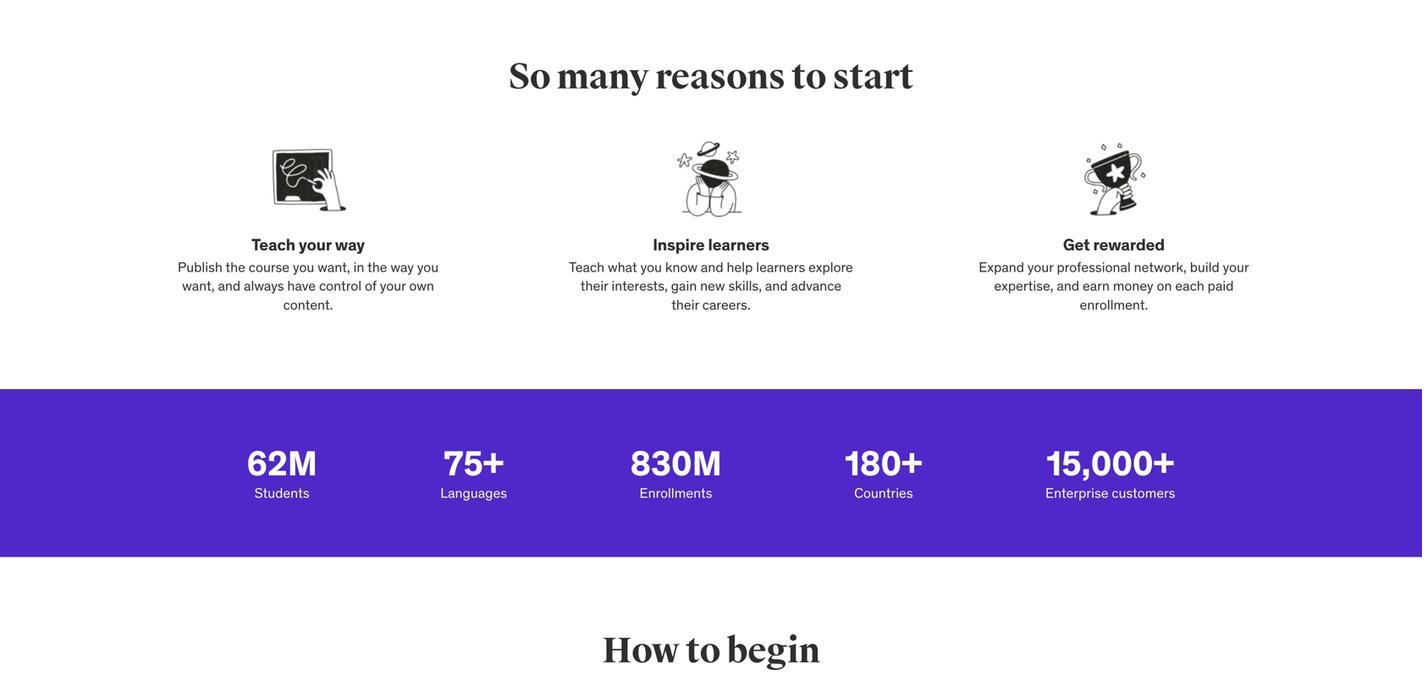Task type: locate. For each thing, give the bounding box(es) containing it.
want,
[[318, 258, 350, 276], [182, 277, 215, 295]]

your right "of"
[[380, 277, 406, 295]]

learners up help
[[708, 235, 769, 255]]

the
[[226, 258, 245, 276], [367, 258, 387, 276]]

1 horizontal spatial the
[[367, 258, 387, 276]]

their down gain
[[671, 296, 699, 314]]

to
[[792, 55, 826, 99], [686, 629, 720, 673]]

languages
[[440, 485, 507, 502]]

get
[[1063, 235, 1090, 255]]

way
[[335, 235, 365, 255], [391, 258, 414, 276]]

new
[[700, 277, 725, 295]]

1 vertical spatial to
[[686, 629, 720, 673]]

to right how
[[686, 629, 720, 673]]

way up own
[[391, 258, 414, 276]]

1 vertical spatial want,
[[182, 277, 215, 295]]

paid
[[1208, 277, 1234, 295]]

62m students
[[247, 442, 317, 502]]

3 you from the left
[[641, 258, 662, 276]]

0 vertical spatial way
[[335, 235, 365, 255]]

learners
[[708, 235, 769, 255], [756, 258, 805, 276]]

and inside get rewarded expand your professional network, build your expertise, and earn money on each paid enrollment.
[[1057, 277, 1080, 295]]

money
[[1113, 277, 1154, 295]]

0 horizontal spatial you
[[293, 258, 314, 276]]

1 vertical spatial their
[[671, 296, 699, 314]]

their
[[581, 277, 608, 295], [671, 296, 699, 314]]

rewarded
[[1093, 235, 1165, 255]]

teach up "course"
[[251, 235, 295, 255]]

help
[[727, 258, 753, 276]]

you up 'have'
[[293, 258, 314, 276]]

to left start
[[792, 55, 826, 99]]

830m
[[630, 442, 722, 485]]

1 horizontal spatial their
[[671, 296, 699, 314]]

reasons
[[655, 55, 785, 99]]

75+ languages
[[440, 442, 507, 502]]

teach left the what
[[569, 258, 605, 276]]

each
[[1175, 277, 1205, 295]]

learners up skills,
[[756, 258, 805, 276]]

way up in
[[335, 235, 365, 255]]

you up own
[[417, 258, 439, 276]]

0 horizontal spatial want,
[[182, 277, 215, 295]]

0 vertical spatial want,
[[318, 258, 350, 276]]

careers.
[[702, 296, 751, 314]]

the left "course"
[[226, 258, 245, 276]]

earn
[[1083, 277, 1110, 295]]

countries
[[854, 485, 913, 502]]

you
[[293, 258, 314, 276], [417, 258, 439, 276], [641, 258, 662, 276]]

0 horizontal spatial to
[[686, 629, 720, 673]]

always
[[244, 277, 284, 295]]

want, up control
[[318, 258, 350, 276]]

0 horizontal spatial way
[[335, 235, 365, 255]]

course
[[249, 258, 290, 276]]

and left 'always'
[[218, 277, 241, 295]]

1 horizontal spatial you
[[417, 258, 439, 276]]

how
[[602, 629, 679, 673]]

have
[[287, 277, 316, 295]]

1 vertical spatial teach
[[569, 258, 605, 276]]

62m
[[247, 442, 317, 485]]

skills,
[[728, 277, 762, 295]]

want, down publish
[[182, 277, 215, 295]]

their down the what
[[581, 277, 608, 295]]

1 horizontal spatial way
[[391, 258, 414, 276]]

on
[[1157, 277, 1172, 295]]

you inside inspire learners teach what you know and help learners explore their interests, gain new skills, and advance their careers.
[[641, 258, 662, 276]]

0 horizontal spatial the
[[226, 258, 245, 276]]

1 horizontal spatial to
[[792, 55, 826, 99]]

0 horizontal spatial their
[[581, 277, 608, 295]]

and
[[701, 258, 724, 276], [218, 277, 241, 295], [765, 277, 788, 295], [1057, 277, 1080, 295]]

many
[[557, 55, 649, 99]]

0 vertical spatial teach
[[251, 235, 295, 255]]

teach
[[251, 235, 295, 255], [569, 258, 605, 276]]

so many reasons to start
[[509, 55, 914, 99]]

2 horizontal spatial you
[[641, 258, 662, 276]]

1 horizontal spatial teach
[[569, 258, 605, 276]]

15,000+
[[1047, 442, 1174, 485]]

your
[[299, 235, 332, 255], [1028, 258, 1054, 276], [1223, 258, 1249, 276], [380, 277, 406, 295]]

1 horizontal spatial want,
[[318, 258, 350, 276]]

1 vertical spatial way
[[391, 258, 414, 276]]

15,000+ enterprise customers
[[1046, 442, 1176, 502]]

you up the interests,
[[641, 258, 662, 276]]

0 horizontal spatial teach
[[251, 235, 295, 255]]

control
[[319, 277, 362, 295]]

enterprise
[[1046, 485, 1109, 502]]

the right in
[[367, 258, 387, 276]]

and inside teach your way publish the course you want, in the way you want, and always have control of your own content.
[[218, 277, 241, 295]]

and left the earn
[[1057, 277, 1080, 295]]

how to begin
[[602, 629, 820, 673]]

0 vertical spatial their
[[581, 277, 608, 295]]



Task type: vqa. For each thing, say whether or not it's contained in the screenshot.
You know, everything that I've gone through.
no



Task type: describe. For each thing, give the bounding box(es) containing it.
your up paid
[[1223, 258, 1249, 276]]

content.
[[283, 296, 333, 314]]

0 vertical spatial learners
[[708, 235, 769, 255]]

inspire
[[653, 235, 705, 255]]

of
[[365, 277, 377, 295]]

expertise,
[[994, 277, 1054, 295]]

75+
[[444, 442, 504, 485]]

explore
[[809, 258, 853, 276]]

know
[[665, 258, 698, 276]]

2 you from the left
[[417, 258, 439, 276]]

180+
[[845, 442, 922, 485]]

inspire learners teach what you know and help learners explore their interests, gain new skills, and advance their careers.
[[569, 235, 853, 314]]

gain
[[671, 277, 697, 295]]

network,
[[1134, 258, 1187, 276]]

and up new on the top of the page
[[701, 258, 724, 276]]

180+ countries
[[845, 442, 922, 502]]

teach inside teach your way publish the course you want, in the way you want, and always have control of your own content.
[[251, 235, 295, 255]]

begin
[[727, 629, 820, 673]]

own
[[409, 277, 434, 295]]

build
[[1190, 258, 1220, 276]]

so
[[509, 55, 551, 99]]

professional
[[1057, 258, 1131, 276]]

2 the from the left
[[367, 258, 387, 276]]

1 the from the left
[[226, 258, 245, 276]]

advance
[[791, 277, 842, 295]]

customers
[[1112, 485, 1176, 502]]

students
[[255, 485, 310, 502]]

enrollments
[[640, 485, 712, 502]]

830m enrollments
[[630, 442, 722, 502]]

0 vertical spatial to
[[792, 55, 826, 99]]

and right skills,
[[765, 277, 788, 295]]

interests,
[[612, 277, 668, 295]]

expand
[[979, 258, 1024, 276]]

your up 'have'
[[299, 235, 332, 255]]

1 vertical spatial learners
[[756, 258, 805, 276]]

in
[[353, 258, 364, 276]]

your up expertise,
[[1028, 258, 1054, 276]]

enrollment.
[[1080, 296, 1148, 314]]

teach your way publish the course you want, in the way you want, and always have control of your own content.
[[178, 235, 439, 314]]

get rewarded expand your professional network, build your expertise, and earn money on each paid enrollment.
[[979, 235, 1249, 314]]

1 you from the left
[[293, 258, 314, 276]]

publish
[[178, 258, 223, 276]]

what
[[608, 258, 637, 276]]

start
[[833, 55, 914, 99]]

teach inside inspire learners teach what you know and help learners explore their interests, gain new skills, and advance their careers.
[[569, 258, 605, 276]]



